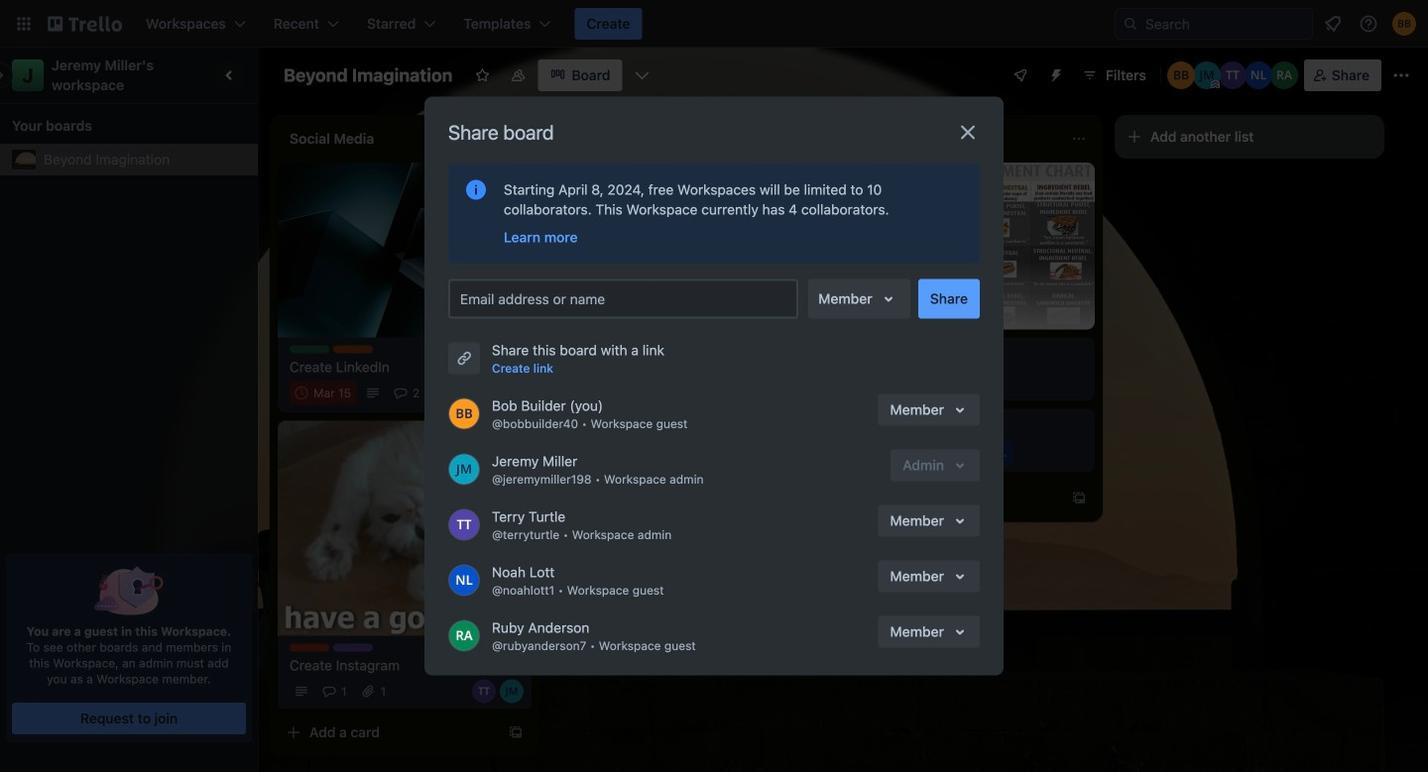 Task type: locate. For each thing, give the bounding box(es) containing it.
color: purple, title: none image
[[333, 644, 373, 652]]

0 notifications image
[[1322, 12, 1345, 36]]

bob builder (bobbuilder40) image
[[1393, 12, 1417, 36]]

jeremy miller (jeremymiller198) image
[[1193, 62, 1221, 89]]

Email address or name text field
[[460, 285, 795, 313]]

terry turtle (terryturtle) image down search field
[[1219, 62, 1247, 89]]

1 vertical spatial ruby anderson (rubyanderson7) image
[[782, 389, 806, 413]]

your boards with 1 items element
[[12, 114, 236, 138]]

ruby anderson (rubyanderson7) image
[[1271, 62, 1299, 89], [782, 389, 806, 413]]

0 vertical spatial terry turtle (terryturtle) image
[[1219, 62, 1247, 89]]

0 vertical spatial ruby anderson (rubyanderson7) image
[[1271, 62, 1299, 89]]

1 horizontal spatial jeremy miller (jeremymiller198) image
[[500, 680, 524, 704]]

0 horizontal spatial jeremy miller (jeremymiller198) image
[[448, 454, 480, 486]]

1 horizontal spatial create from template… image
[[1072, 491, 1087, 507]]

None checkbox
[[572, 362, 676, 385], [290, 382, 357, 405], [572, 362, 676, 385], [290, 382, 357, 405]]

noah lott (noahlott1) image
[[448, 565, 480, 597]]

search image
[[1123, 16, 1139, 32]]

terry turtle (terryturtle) image down ruby anderson (rubyanderson7) image
[[472, 680, 496, 704]]

0 vertical spatial jeremy miller (jeremymiller198) image
[[754, 389, 778, 413]]

show menu image
[[1392, 65, 1412, 85]]

terry turtle (terryturtle) image
[[1219, 62, 1247, 89], [472, 680, 496, 704]]

0 horizontal spatial ruby anderson (rubyanderson7) image
[[782, 389, 806, 413]]

1 horizontal spatial ruby anderson (rubyanderson7) image
[[1271, 62, 1299, 89]]

bob builder (bobbuilder40) image
[[1168, 62, 1195, 89], [448, 398, 480, 430]]

automation image
[[1041, 60, 1069, 87]]

create from template… image
[[1072, 491, 1087, 507], [508, 725, 524, 741]]

jeremy miller (jeremymiller198) image
[[754, 389, 778, 413], [448, 454, 480, 486], [500, 680, 524, 704]]

1 vertical spatial bob builder (bobbuilder40) image
[[448, 398, 480, 430]]

0 horizontal spatial terry turtle (terryturtle) image
[[448, 510, 480, 541]]

1 vertical spatial create from template… image
[[508, 725, 524, 741]]

customize views image
[[633, 65, 652, 85]]

ruby anderson (rubyanderson7) image
[[448, 621, 480, 652]]

0 vertical spatial bob builder (bobbuilder40) image
[[1168, 62, 1195, 89]]

terry turtle (terryturtle) image
[[500, 382, 524, 405], [726, 389, 750, 413], [448, 510, 480, 541]]

0 horizontal spatial bob builder (bobbuilder40) image
[[448, 398, 480, 430]]

1 horizontal spatial terry turtle (terryturtle) image
[[1219, 62, 1247, 89]]

0 horizontal spatial terry turtle (terryturtle) image
[[472, 680, 496, 704]]

2 horizontal spatial jeremy miller (jeremymiller198) image
[[754, 389, 778, 413]]



Task type: vqa. For each thing, say whether or not it's contained in the screenshot.
Power Ups image at the top right
yes



Task type: describe. For each thing, give the bounding box(es) containing it.
1 vertical spatial jeremy miller (jeremymiller198) image
[[448, 454, 480, 486]]

color: green, title: none image
[[290, 346, 329, 354]]

noah lott (noahlott1) image
[[1245, 62, 1273, 89]]

star or unstar board image
[[475, 67, 491, 83]]

close image
[[957, 121, 980, 144]]

Search field
[[1115, 8, 1314, 40]]

1 vertical spatial terry turtle (terryturtle) image
[[472, 680, 496, 704]]

2 horizontal spatial terry turtle (terryturtle) image
[[726, 389, 750, 413]]

0 vertical spatial create from template… image
[[1072, 491, 1087, 507]]

Board name text field
[[274, 60, 463, 91]]

open information menu image
[[1359, 14, 1379, 34]]

color: red, title: none image
[[290, 644, 329, 652]]

switch to… image
[[14, 14, 34, 34]]

1 horizontal spatial terry turtle (terryturtle) image
[[500, 382, 524, 405]]

primary element
[[0, 0, 1429, 48]]

color: orange, title: none image
[[333, 346, 373, 354]]

0 horizontal spatial create from template… image
[[508, 725, 524, 741]]

2 vertical spatial jeremy miller (jeremymiller198) image
[[500, 680, 524, 704]]

power ups image
[[1013, 67, 1029, 83]]

workspace visible image
[[510, 67, 526, 83]]

1 horizontal spatial bob builder (bobbuilder40) image
[[1168, 62, 1195, 89]]



